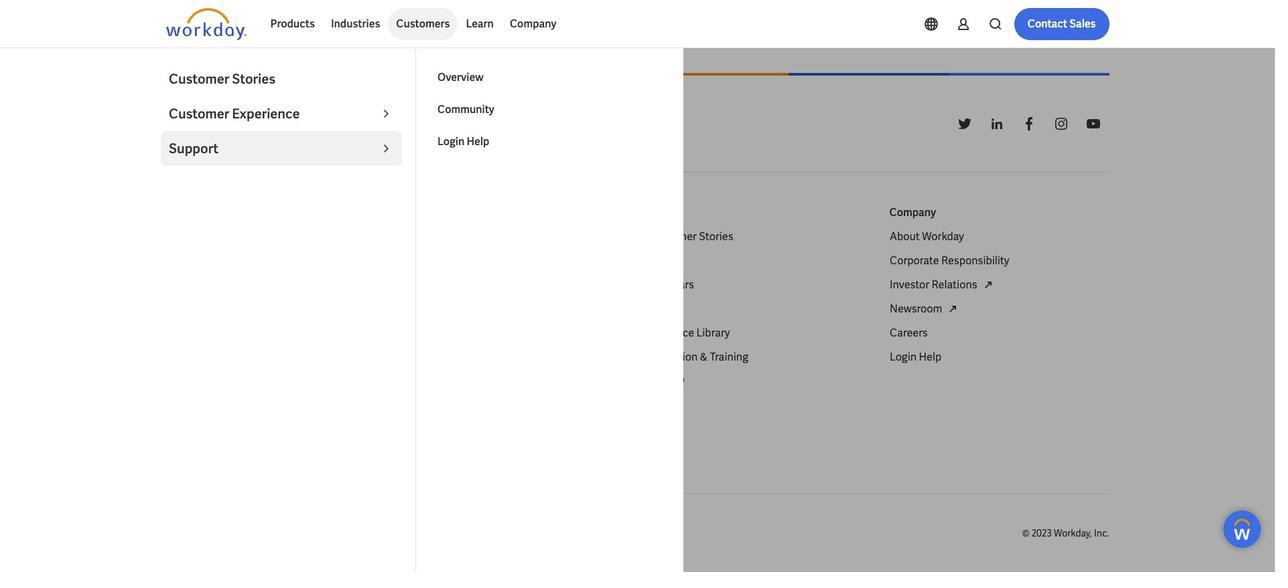 Task type: vqa. For each thing, say whether or not it's contained in the screenshot.
'PricewaterhouseCoopers Global Licensing Services Corporation (pwc)' image
no



Task type: describe. For each thing, give the bounding box(es) containing it.
contact sales
[[1028, 17, 1096, 31]]

inc.
[[1094, 528, 1109, 540]]

0 horizontal spatial customer stories link
[[161, 62, 402, 97]]

1 vertical spatial customer stories link
[[648, 229, 733, 245]]

workday,
[[1054, 528, 1092, 540]]

customer experience
[[169, 105, 300, 123]]

1 list item from the top
[[648, 253, 868, 277]]

support
[[169, 140, 218, 157]]

1 vertical spatial industries
[[407, 206, 456, 220]]

library
[[696, 326, 730, 340]]

corporate responsibility link
[[890, 253, 1009, 269]]

resource library
[[648, 326, 730, 340]]

public sector link
[[407, 326, 471, 342]]

higher education
[[407, 278, 491, 292]]

education & training
[[648, 351, 748, 365]]

learn button
[[458, 8, 502, 40]]

public
[[407, 326, 437, 340]]

0 horizontal spatial services
[[453, 230, 494, 244]]

opens in a new tab image
[[945, 302, 961, 318]]

resource library link
[[648, 326, 730, 342]]

your
[[405, 528, 423, 540]]

financial
[[407, 230, 451, 244]]

healthcare
[[407, 254, 461, 268]]

responsibility
[[941, 254, 1009, 268]]

1 vertical spatial login help
[[890, 351, 941, 365]]

go to youtube image
[[1085, 116, 1101, 132]]

more
[[428, 399, 453, 413]]

sector
[[439, 326, 471, 340]]

sales
[[1070, 17, 1096, 31]]

business
[[479, 302, 523, 316]]

learn
[[466, 17, 494, 31]]

© 2023 workday, inc.
[[1023, 528, 1109, 540]]

see more industries
[[407, 399, 504, 413]]

customer inside dropdown button
[[169, 105, 229, 123]]

customer stories for bottommost customer stories link
[[648, 230, 733, 244]]

webinars
[[648, 278, 694, 292]]

technology
[[407, 375, 463, 389]]

retail
[[407, 351, 435, 365]]

products
[[270, 17, 315, 31]]

financial services
[[407, 230, 494, 244]]

1 go to the homepage image from the top
[[166, 8, 246, 40]]

retail link
[[407, 350, 435, 366]]

corporate responsibility
[[890, 254, 1009, 268]]

choices
[[458, 528, 493, 540]]

industries button
[[323, 8, 388, 40]]

©
[[1023, 528, 1030, 540]]

1 horizontal spatial login help link
[[890, 350, 941, 366]]

customer stories for leftmost customer stories link
[[169, 70, 275, 88]]

public sector
[[407, 326, 471, 340]]

2 list item from the top
[[648, 302, 868, 326]]

go to instagram image
[[1053, 116, 1069, 132]]

see
[[407, 399, 425, 413]]

about workday link
[[890, 229, 964, 245]]

0 vertical spatial customer
[[169, 70, 229, 88]]

1 vertical spatial company
[[890, 206, 936, 220]]

see more industries link
[[407, 398, 504, 414]]

professional & business services link
[[407, 302, 566, 318]]

0 vertical spatial login
[[438, 135, 465, 149]]

customers
[[396, 17, 450, 31]]

customer experience button
[[161, 97, 402, 131]]

professional & business services
[[407, 302, 566, 316]]



Task type: locate. For each thing, give the bounding box(es) containing it.
contact sales link
[[1014, 8, 1109, 40]]

company
[[510, 17, 557, 31], [890, 206, 936, 220]]

education up professional & business services
[[442, 278, 491, 292]]

0 vertical spatial login help
[[438, 135, 489, 149]]

& for professional
[[469, 302, 477, 316]]

services right financial
[[453, 230, 494, 244]]

& for education
[[700, 351, 707, 365]]

education inside 'link'
[[442, 278, 491, 292]]

list for industries
[[407, 229, 627, 414]]

investor
[[890, 278, 929, 292]]

1 vertical spatial customer
[[169, 105, 229, 123]]

contact
[[1028, 17, 1068, 31]]

community
[[438, 103, 494, 117]]

0 horizontal spatial company
[[510, 17, 557, 31]]

overview
[[438, 70, 484, 84]]

login help link down overview "link"
[[430, 126, 671, 158]]

list containing financial services
[[407, 229, 627, 414]]

1 vertical spatial &
[[700, 351, 707, 365]]

&
[[469, 302, 477, 316], [700, 351, 707, 365]]

your privacy choices
[[405, 528, 493, 540]]

about
[[890, 230, 920, 244]]

financial services link
[[407, 229, 494, 245]]

investor relations link
[[890, 277, 996, 294]]

education & training link
[[648, 350, 748, 366]]

careers
[[890, 326, 928, 340]]

opens in a new tab image down responsibility
[[980, 277, 996, 294]]

experience
[[232, 105, 300, 123]]

stories for bottommost customer stories link
[[699, 230, 733, 244]]

education down resource
[[648, 351, 697, 365]]

1 horizontal spatial company
[[890, 206, 936, 220]]

2 vertical spatial industries
[[455, 399, 504, 413]]

resource
[[648, 326, 694, 340]]

login help link down the careers 'link'
[[890, 350, 941, 366]]

industries
[[331, 17, 380, 31], [407, 206, 456, 220], [455, 399, 504, 413]]

0 vertical spatial &
[[469, 302, 477, 316]]

go to facebook image
[[1021, 116, 1037, 132]]

0 vertical spatial opens in a new tab image
[[980, 277, 996, 294]]

go to linkedin image
[[989, 116, 1005, 132]]

investor relations
[[890, 278, 977, 292]]

0 horizontal spatial opens in a new tab image
[[673, 374, 689, 390]]

0 horizontal spatial education
[[442, 278, 491, 292]]

healthcare link
[[407, 253, 461, 269]]

industries up financial
[[407, 206, 456, 220]]

2 horizontal spatial list
[[890, 229, 1109, 366]]

login help
[[438, 135, 489, 149], [890, 351, 941, 365]]

1 horizontal spatial list
[[648, 229, 868, 390]]

& left business
[[469, 302, 477, 316]]

1 vertical spatial customer stories
[[648, 230, 733, 244]]

0 horizontal spatial login help link
[[430, 126, 671, 158]]

list
[[407, 229, 627, 414], [648, 229, 868, 390], [890, 229, 1109, 366]]

customer stories
[[169, 70, 275, 88], [648, 230, 733, 244]]

customer
[[169, 70, 229, 88], [169, 105, 229, 123], [648, 230, 696, 244]]

opens in a new tab image down education & training link
[[673, 374, 689, 390]]

2 list from the left
[[648, 229, 868, 390]]

0 vertical spatial services
[[453, 230, 494, 244]]

2 go to the homepage image from the top
[[166, 108, 246, 140]]

login help down the community
[[438, 135, 489, 149]]

company up the about
[[890, 206, 936, 220]]

0 vertical spatial education
[[442, 278, 491, 292]]

0 vertical spatial stories
[[232, 70, 275, 88]]

training
[[710, 351, 748, 365]]

customers button
[[388, 8, 458, 40]]

3 list from the left
[[890, 229, 1109, 366]]

1 horizontal spatial education
[[648, 351, 697, 365]]

newsroom
[[890, 302, 942, 316]]

list item
[[648, 253, 868, 277], [648, 302, 868, 326]]

0 vertical spatial help
[[467, 135, 489, 149]]

careers link
[[890, 326, 928, 342]]

list for company
[[890, 229, 1109, 366]]

login help link
[[430, 126, 671, 158], [890, 350, 941, 366]]

company right learn
[[510, 17, 557, 31]]

0 vertical spatial go to the homepage image
[[166, 8, 246, 40]]

overview link
[[430, 62, 671, 94]]

customer stories link
[[161, 62, 402, 97], [648, 229, 733, 245]]

services right business
[[525, 302, 566, 316]]

0 vertical spatial login help link
[[430, 126, 671, 158]]

privacy
[[425, 528, 456, 540]]

0 vertical spatial list item
[[648, 253, 868, 277]]

0 vertical spatial company
[[510, 17, 557, 31]]

1 vertical spatial education
[[648, 351, 697, 365]]

0 horizontal spatial login help
[[438, 135, 489, 149]]

support button
[[161, 131, 402, 166]]

1 list from the left
[[407, 229, 627, 414]]

higher education link
[[407, 277, 491, 294]]

products button
[[262, 8, 323, 40]]

0 horizontal spatial customer stories
[[169, 70, 275, 88]]

0 horizontal spatial &
[[469, 302, 477, 316]]

go to twitter image
[[957, 116, 973, 132]]

0 horizontal spatial login
[[438, 135, 465, 149]]

workday
[[922, 230, 964, 244]]

1 vertical spatial opens in a new tab image
[[673, 374, 689, 390]]

1 vertical spatial services
[[525, 302, 566, 316]]

0 horizontal spatial list
[[407, 229, 627, 414]]

0 horizontal spatial stories
[[232, 70, 275, 88]]

corporate
[[890, 254, 939, 268]]

1 horizontal spatial login help
[[890, 351, 941, 365]]

1 horizontal spatial login
[[890, 351, 916, 365]]

1 horizontal spatial &
[[700, 351, 707, 365]]

1 vertical spatial go to the homepage image
[[166, 108, 246, 140]]

1 vertical spatial help
[[919, 351, 941, 365]]

login down the community
[[438, 135, 465, 149]]

1 vertical spatial login
[[890, 351, 916, 365]]

0 vertical spatial industries
[[331, 17, 380, 31]]

1 vertical spatial list item
[[648, 302, 868, 326]]

login
[[438, 135, 465, 149], [890, 351, 916, 365]]

1 horizontal spatial stories
[[699, 230, 733, 244]]

help down the careers 'link'
[[919, 351, 941, 365]]

1 horizontal spatial services
[[525, 302, 566, 316]]

industries inside dropdown button
[[331, 17, 380, 31]]

0 vertical spatial customer stories
[[169, 70, 275, 88]]

help
[[467, 135, 489, 149], [919, 351, 941, 365]]

1 horizontal spatial opens in a new tab image
[[980, 277, 996, 294]]

opens in a new tab image
[[980, 277, 996, 294], [673, 374, 689, 390]]

2023
[[1032, 528, 1052, 540]]

login down the careers 'link'
[[890, 351, 916, 365]]

stories
[[232, 70, 275, 88], [699, 230, 733, 244]]

list containing customer stories
[[648, 229, 868, 390]]

customer up webinars
[[648, 230, 696, 244]]

help down the community
[[467, 135, 489, 149]]

industries right more
[[455, 399, 504, 413]]

industries inside 'list'
[[455, 399, 504, 413]]

webinars link
[[648, 277, 694, 294]]

customer stories up the customer experience
[[169, 70, 275, 88]]

2 vertical spatial customer
[[648, 230, 696, 244]]

1 vertical spatial stories
[[699, 230, 733, 244]]

stories for leftmost customer stories link
[[232, 70, 275, 88]]

company inside 'dropdown button'
[[510, 17, 557, 31]]

go to the homepage image
[[166, 8, 246, 40], [166, 108, 246, 140]]

professional
[[407, 302, 467, 316]]

customer stories link up webinars
[[648, 229, 733, 245]]

industries right "products" on the left
[[331, 17, 380, 31]]

education
[[442, 278, 491, 292], [648, 351, 697, 365]]

0 vertical spatial customer stories link
[[161, 62, 402, 97]]

list containing about workday
[[890, 229, 1109, 366]]

login help down the careers 'link'
[[890, 351, 941, 365]]

customer up the support
[[169, 105, 229, 123]]

1 vertical spatial login help link
[[890, 350, 941, 366]]

1 horizontal spatial customer stories link
[[648, 229, 733, 245]]

relations
[[932, 278, 977, 292]]

company button
[[502, 8, 565, 40]]

services
[[453, 230, 494, 244], [525, 302, 566, 316]]

customer stories up webinars
[[648, 230, 733, 244]]

about workday
[[890, 230, 964, 244]]

higher
[[407, 278, 440, 292]]

1 horizontal spatial customer stories
[[648, 230, 733, 244]]

community link
[[430, 94, 671, 126]]

technology link
[[407, 374, 463, 390]]

& left training
[[700, 351, 707, 365]]

newsroom link
[[890, 302, 961, 318]]

0 horizontal spatial help
[[467, 135, 489, 149]]

customer up the customer experience
[[169, 70, 229, 88]]

customer stories link up experience
[[161, 62, 402, 97]]

1 horizontal spatial help
[[919, 351, 941, 365]]

your privacy choices link
[[382, 527, 493, 541]]



